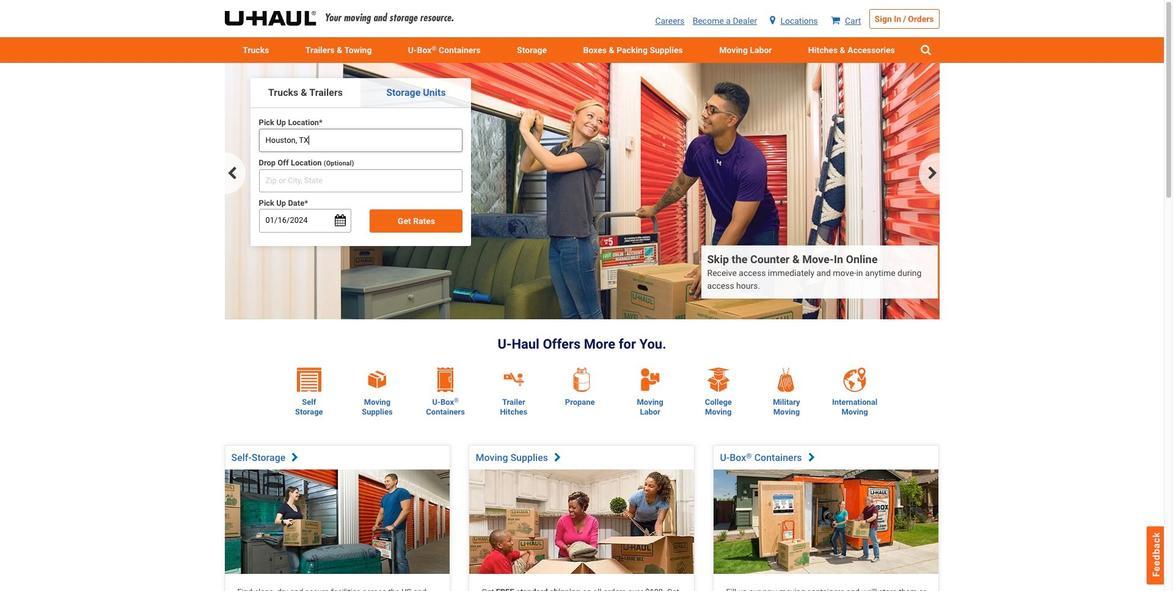 Task type: locate. For each thing, give the bounding box(es) containing it.
form
[[250, 117, 472, 238]]

banner
[[0, 0, 1165, 63], [225, 63, 940, 326]]

u-haul propane tank icon image
[[570, 368, 595, 393], [574, 368, 590, 393]]

u-haul moving labor icon image
[[638, 367, 663, 393], [640, 367, 661, 393]]

Pick Up Location text field
[[259, 129, 463, 152]]

u-haul college moving icon image
[[707, 368, 731, 393]]

menu item
[[225, 37, 287, 63], [287, 37, 390, 63], [499, 37, 565, 63], [565, 37, 702, 63], [702, 37, 791, 63], [791, 37, 914, 63]]

menu
[[225, 37, 940, 63]]

6 menu item from the left
[[791, 37, 914, 63]]

u-haul trailer hitch icon image
[[499, 368, 529, 393], [518, 374, 523, 379]]

1 u-haul propane tank icon image from the left
[[570, 368, 595, 393]]

u-haul self-storage icon image
[[297, 368, 322, 393], [297, 368, 322, 393]]

navigation
[[225, 153, 940, 194]]

family loading a u-box container in their driveway image
[[714, 470, 939, 575]]

military tags icon image
[[775, 368, 799, 393]]

2 u-haul moving labor icon image from the left
[[640, 367, 661, 393]]

family loading u-haul boxes in their kitchen image
[[470, 470, 695, 575]]

u-haul moving supplies box icon image
[[363, 368, 392, 393], [368, 370, 388, 390]]

tab list
[[250, 78, 472, 108]]

u-haul u-box container icon image
[[434, 368, 458, 393], [438, 368, 454, 393]]

1 menu item from the left
[[225, 37, 287, 63]]

international moves icon image
[[843, 368, 868, 393]]

couple moving items into a u-haul storage facility image
[[225, 63, 940, 320]]

4 menu item from the left
[[565, 37, 702, 63]]



Task type: vqa. For each thing, say whether or not it's contained in the screenshot.
email field
no



Task type: describe. For each thing, give the bounding box(es) containing it.
2 u-haul u-box container icon image from the left
[[438, 368, 454, 393]]

1 u-haul u-box container icon image from the left
[[434, 368, 458, 393]]

5 menu item from the left
[[702, 37, 791, 63]]

mm/dd/yyyy text field
[[259, 209, 352, 233]]

3 menu item from the left
[[499, 37, 565, 63]]

1 u-haul moving labor icon image from the left
[[638, 367, 663, 393]]

couple loading a storage unit at a u-haul facility image
[[225, 470, 450, 575]]

2 u-haul propane tank icon image from the left
[[574, 368, 590, 393]]

2 menu item from the left
[[287, 37, 390, 63]]

Drop Off Location text field
[[259, 169, 463, 193]]



